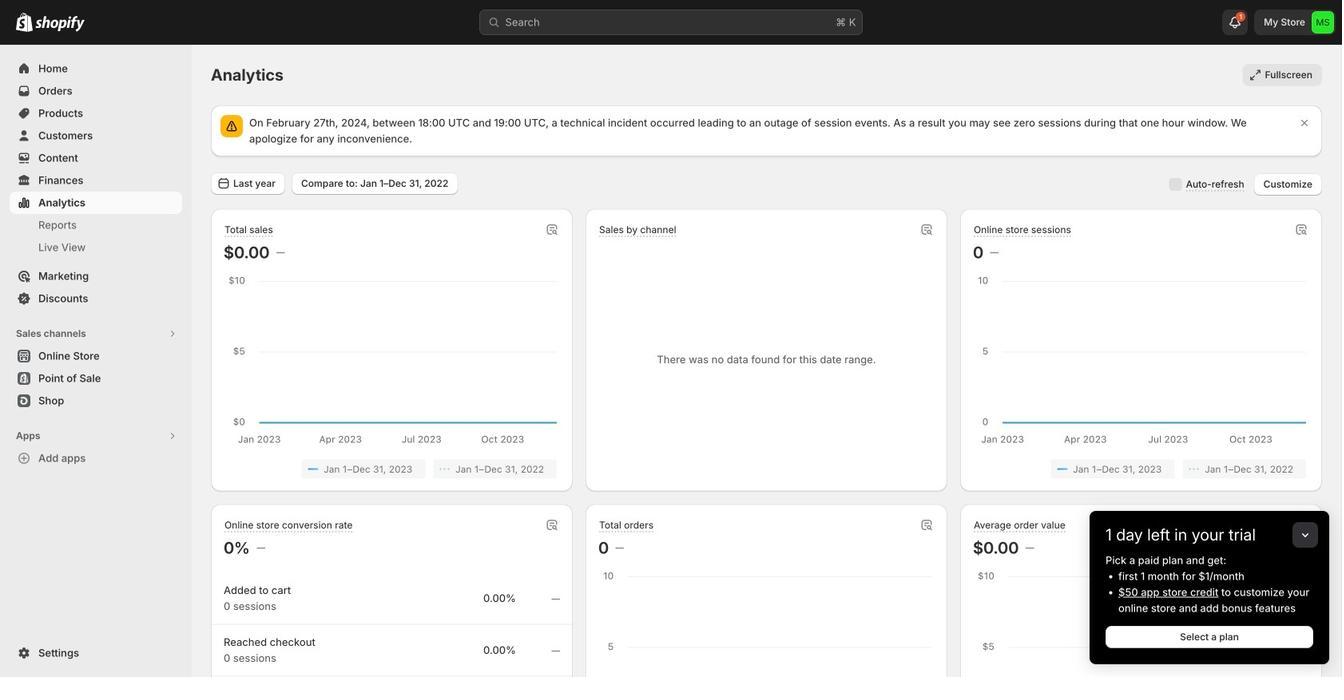 Task type: vqa. For each thing, say whether or not it's contained in the screenshot.
t-shirt Link
no



Task type: describe. For each thing, give the bounding box(es) containing it.
1 list from the left
[[227, 460, 557, 479]]

shopify image
[[35, 16, 85, 32]]

my store image
[[1312, 11, 1335, 34]]



Task type: locate. For each thing, give the bounding box(es) containing it.
2 list from the left
[[977, 460, 1307, 479]]

shopify image
[[16, 13, 33, 32]]

0 horizontal spatial list
[[227, 460, 557, 479]]

1 horizontal spatial list
[[977, 460, 1307, 479]]

list
[[227, 460, 557, 479], [977, 460, 1307, 479]]



